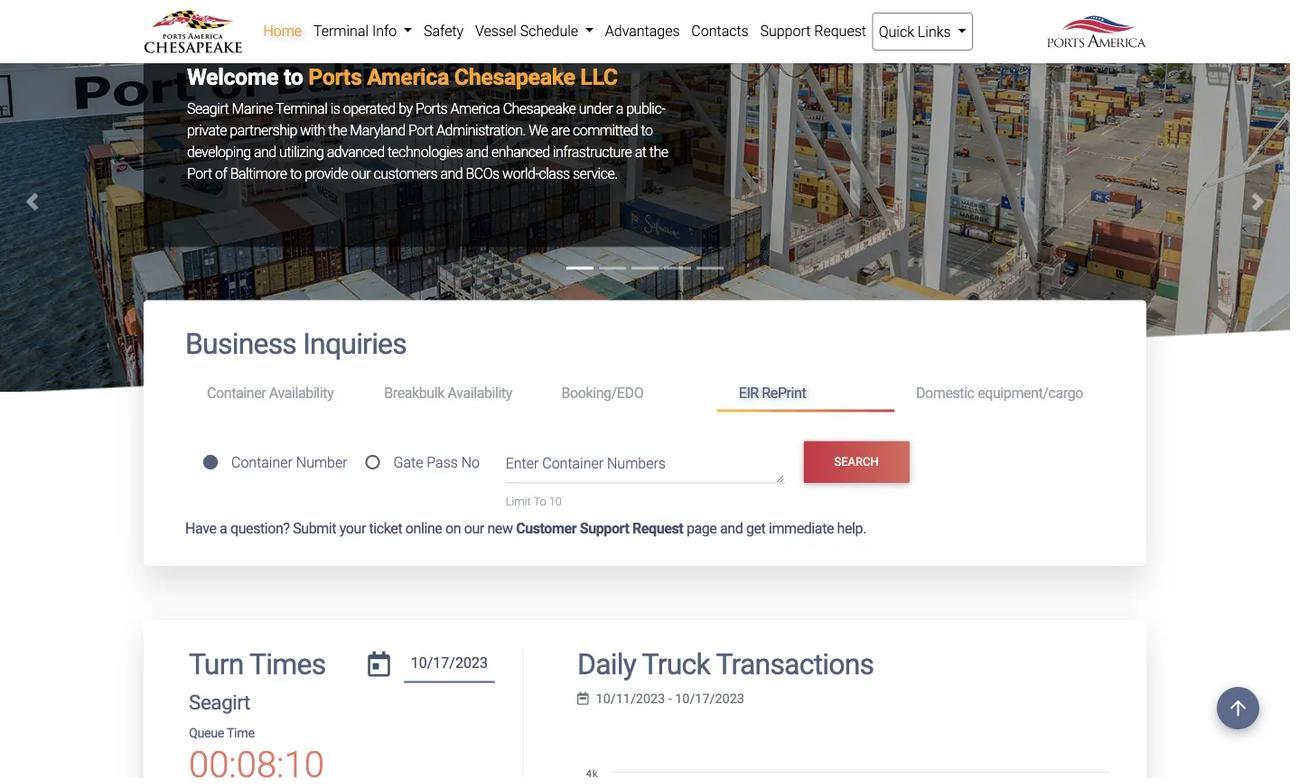 Task type: locate. For each thing, give the bounding box(es) containing it.
queue
[[189, 726, 224, 741]]

and left bcos
[[440, 165, 463, 182]]

seagirt up queue time
[[189, 691, 250, 715]]

vessel schedule
[[475, 22, 582, 39]]

terminal
[[313, 22, 369, 39], [276, 100, 327, 117]]

and
[[254, 143, 276, 160], [466, 143, 488, 160], [440, 165, 463, 182], [720, 520, 743, 537]]

request left page
[[632, 520, 683, 537]]

terminal up with
[[276, 100, 327, 117]]

ports up is
[[308, 64, 362, 90]]

the right at at top
[[649, 143, 668, 160]]

main content
[[130, 300, 1160, 780]]

inquiries
[[303, 327, 407, 361]]

quick
[[879, 23, 914, 40]]

0 vertical spatial chesapeake
[[454, 64, 575, 90]]

our
[[351, 165, 371, 182], [464, 520, 484, 537]]

container inside "link"
[[207, 385, 266, 402]]

0 vertical spatial a
[[616, 100, 623, 117]]

0 vertical spatial seagirt
[[187, 100, 229, 117]]

to down utilizing
[[290, 165, 302, 182]]

0 vertical spatial ports
[[308, 64, 362, 90]]

request left quick
[[814, 22, 866, 39]]

business
[[185, 327, 296, 361]]

0 horizontal spatial the
[[328, 122, 347, 139]]

vessel
[[475, 22, 517, 39]]

1 vertical spatial seagirt
[[189, 691, 250, 715]]

request
[[814, 22, 866, 39], [632, 520, 683, 537]]

seagirt for seagirt marine terminal is operated by ports america chesapeake under a public- private partnership with the maryland port administration.                         we are committed to developing and utilizing advanced technologies and enhanced infrastructure at the port of baltimore to provide                         our customers and bcos world-class service.
[[187, 100, 229, 117]]

operated
[[343, 100, 395, 117]]

seagirt
[[187, 100, 229, 117], [189, 691, 250, 715]]

committed
[[573, 122, 638, 139]]

chesapeake down vessel schedule
[[454, 64, 575, 90]]

availability right breakbulk
[[448, 385, 512, 402]]

home
[[263, 22, 302, 39]]

no
[[461, 454, 480, 471]]

our right on
[[464, 520, 484, 537]]

1 horizontal spatial support
[[760, 22, 811, 39]]

0 vertical spatial our
[[351, 165, 371, 182]]

1 horizontal spatial ports
[[416, 100, 447, 117]]

a
[[616, 100, 623, 117], [220, 520, 227, 537]]

availability inside "link"
[[269, 385, 334, 402]]

support right contacts link
[[760, 22, 811, 39]]

10
[[549, 495, 562, 509]]

seagirt up private
[[187, 100, 229, 117]]

1 horizontal spatial port
[[408, 122, 433, 139]]

0 horizontal spatial port
[[187, 165, 212, 182]]

and down administration.
[[466, 143, 488, 160]]

main content containing business inquiries
[[130, 300, 1160, 780]]

question?
[[230, 520, 290, 537]]

go to top image
[[1217, 688, 1259, 730]]

is
[[330, 100, 340, 117]]

1 horizontal spatial our
[[464, 520, 484, 537]]

baltimore
[[230, 165, 287, 182]]

0 vertical spatial terminal
[[313, 22, 369, 39]]

terminal left info
[[313, 22, 369, 39]]

utilizing
[[279, 143, 324, 160]]

2 availability from the left
[[448, 385, 512, 402]]

0 vertical spatial request
[[814, 22, 866, 39]]

1 vertical spatial to
[[641, 122, 653, 139]]

availability
[[269, 385, 334, 402], [448, 385, 512, 402]]

to down public-
[[641, 122, 653, 139]]

turn
[[189, 648, 244, 682]]

1 horizontal spatial request
[[814, 22, 866, 39]]

domestic equipment/cargo
[[916, 385, 1083, 402]]

chesapeake up we
[[503, 100, 576, 117]]

advantages link
[[599, 13, 686, 49]]

contacts
[[691, 22, 749, 39]]

search
[[834, 455, 879, 469]]

1 vertical spatial the
[[649, 143, 668, 160]]

1 vertical spatial port
[[187, 165, 212, 182]]

of
[[215, 165, 227, 182]]

1 horizontal spatial availability
[[448, 385, 512, 402]]

submit
[[293, 520, 336, 537]]

our down the advanced
[[351, 165, 371, 182]]

to down home
[[284, 64, 303, 90]]

1 horizontal spatial a
[[616, 100, 623, 117]]

to
[[284, 64, 303, 90], [641, 122, 653, 139], [290, 165, 302, 182]]

provide
[[305, 165, 348, 182]]

welcome
[[187, 64, 278, 90]]

0 horizontal spatial support
[[580, 520, 629, 537]]

customers
[[374, 165, 437, 182]]

port up technologies
[[408, 122, 433, 139]]

0 horizontal spatial ports
[[308, 64, 362, 90]]

1 vertical spatial america
[[450, 100, 500, 117]]

ports
[[308, 64, 362, 90], [416, 100, 447, 117]]

technologies
[[388, 143, 463, 160]]

ticket
[[369, 520, 402, 537]]

support request
[[760, 22, 866, 39]]

ports america chesapeake image
[[0, 0, 1290, 507]]

seagirt inside seagirt marine terminal is operated by ports america chesapeake under a public- private partnership with the maryland port administration.                         we are committed to developing and utilizing advanced technologies and enhanced infrastructure at the port of baltimore to provide                         our customers and bcos world-class service.
[[187, 100, 229, 117]]

0 vertical spatial the
[[328, 122, 347, 139]]

a right 'under'
[[616, 100, 623, 117]]

Enter Container Numbers text field
[[506, 453, 785, 484]]

america up by
[[367, 64, 449, 90]]

port left of
[[187, 165, 212, 182]]

0 horizontal spatial america
[[367, 64, 449, 90]]

container down business
[[207, 385, 266, 402]]

queue time
[[189, 726, 254, 741]]

home link
[[257, 13, 308, 49]]

we
[[529, 122, 548, 139]]

-
[[668, 692, 672, 707]]

10/17/2023
[[675, 692, 744, 707]]

class
[[539, 165, 570, 182]]

immediate
[[769, 520, 834, 537]]

customer support request link
[[516, 520, 683, 537]]

support right customer
[[580, 520, 629, 537]]

container left number
[[231, 454, 293, 471]]

container for container availability
[[207, 385, 266, 402]]

eir reprint link
[[717, 377, 894, 413]]

1 vertical spatial chesapeake
[[503, 100, 576, 117]]

0 horizontal spatial our
[[351, 165, 371, 182]]

1 vertical spatial terminal
[[276, 100, 327, 117]]

availability for container availability
[[269, 385, 334, 402]]

the down is
[[328, 122, 347, 139]]

a inside seagirt marine terminal is operated by ports america chesapeake under a public- private partnership with the maryland port administration.                         we are committed to developing and utilizing advanced technologies and enhanced infrastructure at the port of baltimore to provide                         our customers and bcos world-class service.
[[616, 100, 623, 117]]

your
[[339, 520, 366, 537]]

search button
[[803, 441, 910, 483]]

1 vertical spatial ports
[[416, 100, 447, 117]]

a right have
[[220, 520, 227, 537]]

by
[[399, 100, 412, 117]]

0 horizontal spatial availability
[[269, 385, 334, 402]]

get
[[746, 520, 766, 537]]

0 vertical spatial port
[[408, 122, 433, 139]]

container number
[[231, 454, 347, 471]]

1 availability from the left
[[269, 385, 334, 402]]

schedule
[[520, 22, 578, 39]]

booking/edo
[[561, 385, 644, 402]]

availability down business inquiries
[[269, 385, 334, 402]]

time
[[227, 726, 254, 741]]

are
[[551, 122, 570, 139]]

port
[[408, 122, 433, 139], [187, 165, 212, 182]]

availability for breakbulk availability
[[448, 385, 512, 402]]

america up administration.
[[450, 100, 500, 117]]

ports right by
[[416, 100, 447, 117]]

1 vertical spatial a
[[220, 520, 227, 537]]

1 horizontal spatial america
[[450, 100, 500, 117]]

support request link
[[754, 13, 872, 49]]

terminal inside seagirt marine terminal is operated by ports america chesapeake under a public- private partnership with the maryland port administration.                         we are committed to developing and utilizing advanced technologies and enhanced infrastructure at the port of baltimore to provide                         our customers and bcos world-class service.
[[276, 100, 327, 117]]

1 vertical spatial request
[[632, 520, 683, 537]]

and down partnership
[[254, 143, 276, 160]]

10/11/2023 - 10/17/2023
[[596, 692, 744, 707]]

container availability link
[[185, 377, 363, 410]]

times
[[249, 648, 326, 682]]

0 vertical spatial america
[[367, 64, 449, 90]]

seagirt marine terminal is operated by ports america chesapeake under a public- private partnership with the maryland port administration.                         we are committed to developing and utilizing advanced technologies and enhanced infrastructure at the port of baltimore to provide                         our customers and bcos world-class service.
[[187, 100, 668, 182]]

None text field
[[404, 648, 494, 684]]

eir
[[739, 385, 759, 402]]



Task type: vqa. For each thing, say whether or not it's contained in the screenshot.
the bottom Export
no



Task type: describe. For each thing, give the bounding box(es) containing it.
advanced
[[327, 143, 384, 160]]

0 horizontal spatial request
[[632, 520, 683, 537]]

0 vertical spatial support
[[760, 22, 811, 39]]

info
[[372, 22, 397, 39]]

0 horizontal spatial a
[[220, 520, 227, 537]]

enhanced
[[491, 143, 550, 160]]

on
[[445, 520, 461, 537]]

domestic
[[916, 385, 974, 402]]

llc
[[580, 64, 618, 90]]

gate
[[393, 454, 423, 471]]

1 horizontal spatial the
[[649, 143, 668, 160]]

help.
[[837, 520, 866, 537]]

developing
[[187, 143, 251, 160]]

domestic equipment/cargo link
[[894, 377, 1105, 410]]

enter
[[506, 455, 539, 472]]

partnership
[[230, 122, 297, 139]]

vessel schedule link
[[469, 13, 599, 49]]

10/11/2023
[[596, 692, 665, 707]]

infrastructure
[[553, 143, 632, 160]]

enter container numbers
[[506, 455, 666, 472]]

public-
[[626, 100, 665, 117]]

daily truck transactions
[[577, 648, 874, 682]]

1 vertical spatial support
[[580, 520, 629, 537]]

limit to 10
[[506, 495, 562, 509]]

have a question? submit your ticket online on our new customer support request page and get immediate help.
[[185, 520, 866, 537]]

links
[[918, 23, 951, 40]]

calendar week image
[[577, 693, 589, 706]]

0 vertical spatial to
[[284, 64, 303, 90]]

eir reprint
[[739, 385, 806, 402]]

container availability
[[207, 385, 334, 402]]

safety
[[424, 22, 464, 39]]

container for container number
[[231, 454, 293, 471]]

2 vertical spatial to
[[290, 165, 302, 182]]

limit
[[506, 495, 531, 509]]

with
[[300, 122, 325, 139]]

under
[[579, 100, 613, 117]]

page
[[687, 520, 717, 537]]

safety link
[[418, 13, 469, 49]]

our inside seagirt marine terminal is operated by ports america chesapeake under a public- private partnership with the maryland port administration.                         we are committed to developing and utilizing advanced technologies and enhanced infrastructure at the port of baltimore to provide                         our customers and bcos world-class service.
[[351, 165, 371, 182]]

advantages
[[605, 22, 680, 39]]

ports inside seagirt marine terminal is operated by ports america chesapeake under a public- private partnership with the maryland port administration.                         we are committed to developing and utilizing advanced technologies and enhanced infrastructure at the port of baltimore to provide                         our customers and bcos world-class service.
[[416, 100, 447, 117]]

marine
[[232, 100, 273, 117]]

numbers
[[607, 455, 666, 472]]

calendar day image
[[368, 651, 390, 677]]

and left get in the bottom right of the page
[[720, 520, 743, 537]]

reprint
[[762, 385, 806, 402]]

bcos
[[466, 165, 499, 182]]

to
[[533, 495, 546, 509]]

breakbulk availability
[[384, 385, 512, 402]]

america inside seagirt marine terminal is operated by ports america chesapeake under a public- private partnership with the maryland port administration.                         we are committed to developing and utilizing advanced technologies and enhanced infrastructure at the port of baltimore to provide                         our customers and bcos world-class service.
[[450, 100, 500, 117]]

equipment/cargo
[[978, 385, 1083, 402]]

have
[[185, 520, 216, 537]]

maryland
[[350, 122, 405, 139]]

gate pass no
[[393, 454, 480, 471]]

pass
[[427, 454, 458, 471]]

transactions
[[716, 648, 874, 682]]

contacts link
[[686, 13, 754, 49]]

1 vertical spatial our
[[464, 520, 484, 537]]

container up 10
[[542, 455, 604, 472]]

daily
[[577, 648, 636, 682]]

number
[[296, 454, 347, 471]]

breakbulk availability link
[[363, 377, 540, 410]]

service.
[[573, 165, 618, 182]]

turn times
[[189, 648, 326, 682]]

business inquiries
[[185, 327, 407, 361]]

welcome to ports america chesapeake llc
[[187, 64, 618, 90]]

chesapeake inside seagirt marine terminal is operated by ports america chesapeake under a public- private partnership with the maryland port administration.                         we are committed to developing and utilizing advanced technologies and enhanced infrastructure at the port of baltimore to provide                         our customers and bcos world-class service.
[[503, 100, 576, 117]]

private
[[187, 122, 227, 139]]

booking/edo link
[[540, 377, 717, 410]]

world-
[[502, 165, 539, 182]]

breakbulk
[[384, 385, 444, 402]]

new
[[487, 520, 513, 537]]

quick links
[[879, 23, 955, 40]]

terminal info link
[[308, 13, 418, 49]]

administration.
[[436, 122, 526, 139]]

at
[[635, 143, 646, 160]]

quick links link
[[872, 13, 973, 51]]

seagirt for seagirt
[[189, 691, 250, 715]]

customer
[[516, 520, 577, 537]]



